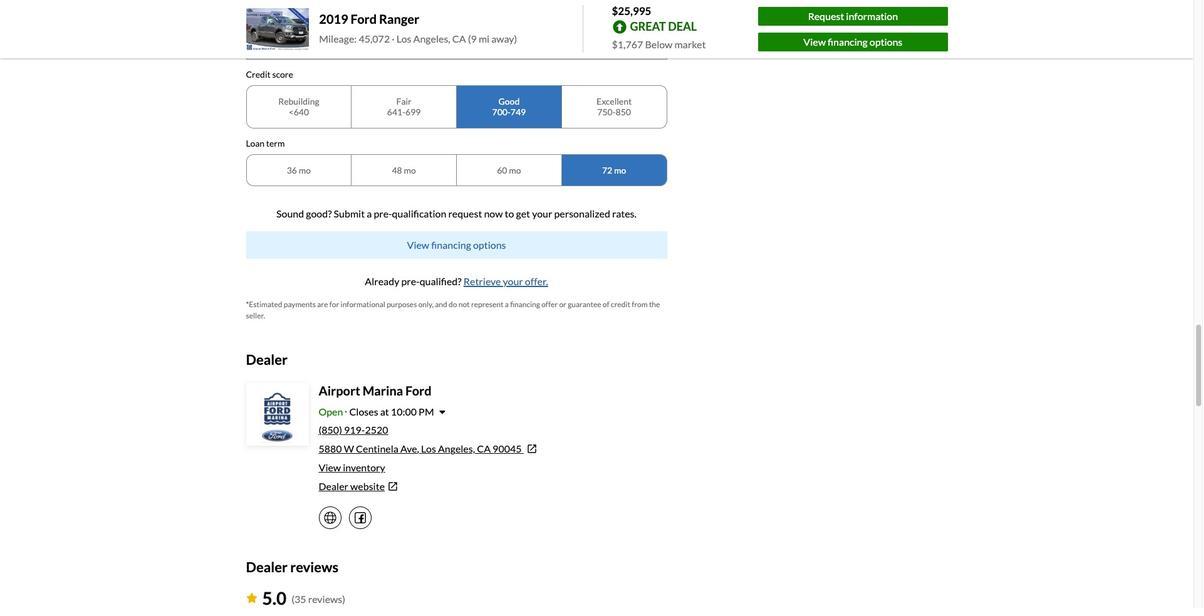 Task type: describe. For each thing, give the bounding box(es) containing it.
0 vertical spatial view financing options
[[804, 36, 903, 48]]

rebuilding
[[278, 96, 320, 106]]

open closes at 10:00 pm
[[319, 406, 434, 418]]

w
[[344, 443, 354, 455]]

*estimated payments are for informational purposes only, and do not represent a financing offer or guarantee of credit from the seller.
[[246, 300, 661, 320]]

view inventory link
[[319, 462, 385, 474]]

to
[[505, 208, 514, 220]]

45,072
[[359, 33, 390, 45]]

great deal
[[631, 19, 697, 33]]

reviews)
[[308, 593, 346, 605]]

seller.
[[246, 311, 265, 320]]

airport marina ford image
[[247, 385, 308, 445]]

a inside '*estimated payments are for informational purposes only, and do not represent a financing offer or guarantee of credit from the seller.'
[[505, 300, 509, 309]]

0 vertical spatial a
[[367, 208, 372, 220]]

star image
[[246, 593, 257, 603]]

dealer reviews
[[246, 559, 339, 576]]

dealer for dealer reviews
[[246, 559, 288, 576]]

36
[[287, 165, 297, 175]]

request information
[[809, 10, 899, 22]]

qualified?
[[420, 275, 462, 287]]

inventory
[[343, 462, 385, 474]]

$25,995
[[612, 4, 652, 18]]

dealer for dealer website
[[319, 481, 349, 493]]

airport marina ford
[[319, 383, 432, 398]]

of
[[603, 300, 610, 309]]

2019
[[319, 12, 348, 27]]

2520
[[365, 424, 388, 436]]

request information button
[[759, 7, 948, 26]]

open
[[319, 406, 343, 418]]

(9
[[468, 33, 477, 45]]

1 vertical spatial ca
[[477, 443, 491, 455]]

already
[[365, 275, 400, 287]]

dealer website link
[[319, 479, 668, 494]]

website
[[351, 481, 385, 493]]

financing for rightmost view financing options button
[[828, 36, 868, 48]]

fair 641-699
[[387, 96, 421, 117]]

mo for 48 mo
[[404, 165, 416, 175]]

(35 reviews)
[[292, 593, 346, 605]]

1 vertical spatial pre-
[[402, 275, 420, 287]]

1 vertical spatial los
[[421, 443, 436, 455]]

financing inside '*estimated payments are for informational purposes only, and do not represent a financing offer or guarantee of credit from the seller.'
[[511, 300, 540, 309]]

great
[[631, 19, 666, 33]]

dealer website
[[319, 481, 385, 493]]

(850) 919-2520
[[319, 424, 388, 436]]

reviews
[[290, 559, 339, 576]]

down
[[246, 16, 269, 26]]

are
[[317, 300, 328, 309]]

informational
[[341, 300, 386, 309]]

away)
[[492, 33, 518, 45]]

(0%)
[[306, 16, 323, 26]]

699
[[406, 107, 421, 117]]

good?
[[306, 208, 332, 220]]

700-
[[493, 107, 511, 117]]

payments
[[284, 300, 316, 309]]

1 horizontal spatial view financing options button
[[759, 32, 948, 51]]

down payment (0%)
[[246, 16, 323, 26]]

only,
[[419, 300, 434, 309]]

,
[[417, 443, 419, 455]]

excellent 750-850
[[597, 96, 632, 117]]

ca inside 2019 ford ranger mileage: 45,072 · los angeles, ca (9 mi away)
[[453, 33, 466, 45]]

ranger
[[379, 12, 420, 27]]

caret down image
[[439, 407, 446, 417]]

48
[[392, 165, 402, 175]]

pm
[[419, 406, 434, 418]]

(35
[[292, 593, 306, 605]]

Down payment (0%) text field
[[247, 33, 667, 59]]

mo for 60 mo
[[509, 165, 521, 175]]

view inventory
[[319, 462, 385, 474]]

centinela
[[356, 443, 399, 455]]

now
[[484, 208, 503, 220]]

72 mo
[[603, 165, 627, 175]]

at
[[380, 406, 389, 418]]

·
[[392, 33, 395, 45]]

purposes
[[387, 300, 417, 309]]

ford inside 2019 ford ranger mileage: 45,072 · los angeles, ca (9 mi away)
[[351, 12, 377, 27]]

36 mo
[[287, 165, 311, 175]]

0 vertical spatial pre-
[[374, 208, 392, 220]]

1 vertical spatial view financing options button
[[246, 231, 668, 259]]

0 horizontal spatial your
[[503, 275, 523, 287]]

0 horizontal spatial view financing options
[[407, 239, 506, 251]]

2019 ford ranger image
[[246, 8, 309, 50]]



Task type: vqa. For each thing, say whether or not it's contained in the screenshot.
15th Used from the bottom
no



Task type: locate. For each thing, give the bounding box(es) containing it.
information
[[847, 10, 899, 22]]

mo for 72 mo
[[614, 165, 627, 175]]

closes
[[350, 406, 379, 418]]

1 horizontal spatial financing
[[511, 300, 540, 309]]

0 horizontal spatial view financing options button
[[246, 231, 668, 259]]

0 vertical spatial angeles,
[[414, 33, 451, 45]]

your left offer.
[[503, 275, 523, 287]]

0 horizontal spatial ca
[[453, 33, 466, 45]]

2019 ford ranger mileage: 45,072 · los angeles, ca (9 mi away)
[[319, 12, 518, 45]]

1 horizontal spatial a
[[505, 300, 509, 309]]

1 horizontal spatial view financing options
[[804, 36, 903, 48]]

2 vertical spatial dealer
[[246, 559, 288, 576]]

2 vertical spatial financing
[[511, 300, 540, 309]]

1 vertical spatial financing
[[432, 239, 471, 251]]

pre-
[[374, 208, 392, 220], [402, 275, 420, 287]]

ford up the pm
[[406, 383, 432, 398]]

pre- up purposes
[[402, 275, 420, 287]]

1 vertical spatial your
[[503, 275, 523, 287]]

excellent
[[597, 96, 632, 106]]

retrieve your offer. link
[[464, 275, 548, 287]]

mi
[[479, 33, 490, 45]]

view financing options button down request information button
[[759, 32, 948, 51]]

mo for 36 mo
[[299, 165, 311, 175]]

dealer for dealer
[[246, 351, 288, 368]]

offer.
[[525, 275, 548, 287]]

*estimated
[[246, 300, 282, 309]]

financing for the bottom view financing options button
[[432, 239, 471, 251]]

loan term
[[246, 138, 285, 148]]

48 mo
[[392, 165, 416, 175]]

0 vertical spatial ford
[[351, 12, 377, 27]]

qualification
[[392, 208, 447, 220]]

mo right 36
[[299, 165, 311, 175]]

0 vertical spatial ca
[[453, 33, 466, 45]]

view for the bottom view financing options button
[[407, 239, 430, 251]]

retrieve
[[464, 275, 501, 287]]

rates.
[[613, 208, 637, 220]]

financing down request information button
[[828, 36, 868, 48]]

0 horizontal spatial pre-
[[374, 208, 392, 220]]

4 mo from the left
[[614, 165, 627, 175]]

angeles, inside 2019 ford ranger mileage: 45,072 · los angeles, ca (9 mi away)
[[414, 33, 451, 45]]

5880 w centinela ave , los angeles, ca 90045
[[319, 443, 522, 455]]

mo right '60'
[[509, 165, 521, 175]]

market
[[675, 38, 706, 50]]

10:00
[[391, 406, 417, 418]]

0 horizontal spatial ford
[[351, 12, 377, 27]]

1 vertical spatial dealer
[[319, 481, 349, 493]]

not
[[459, 300, 470, 309]]

0 vertical spatial los
[[397, 33, 412, 45]]

submit
[[334, 208, 365, 220]]

airport
[[319, 383, 360, 398]]

0 vertical spatial financing
[[828, 36, 868, 48]]

los inside 2019 ford ranger mileage: 45,072 · los angeles, ca (9 mi away)
[[397, 33, 412, 45]]

ford up 45,072
[[351, 12, 377, 27]]

the
[[650, 300, 661, 309]]

0 vertical spatial options
[[870, 36, 903, 48]]

do
[[449, 300, 457, 309]]

loan
[[246, 138, 265, 148]]

1 vertical spatial view financing options
[[407, 239, 506, 251]]

dealer up star icon
[[246, 559, 288, 576]]

payment
[[271, 16, 305, 26]]

ave
[[401, 443, 417, 455]]

2 horizontal spatial financing
[[828, 36, 868, 48]]

below
[[645, 38, 673, 50]]

marina
[[363, 383, 403, 398]]

dealer down the view inventory link
[[319, 481, 349, 493]]

good 700-749
[[493, 96, 526, 117]]

3 mo from the left
[[509, 165, 521, 175]]

a right represent
[[505, 300, 509, 309]]

(850) 919-2520 link
[[319, 424, 388, 436]]

sound
[[277, 208, 304, 220]]

view financing options button down sound good? submit a pre-qualification request now to get your personalized rates.
[[246, 231, 668, 259]]

749
[[511, 107, 526, 117]]

$1,767
[[612, 38, 644, 50]]

your right get
[[532, 208, 553, 220]]

good
[[499, 96, 520, 106]]

request
[[449, 208, 482, 220]]

options for the bottom view financing options button
[[473, 239, 506, 251]]

deal
[[669, 19, 697, 33]]

term
[[266, 138, 285, 148]]

0 horizontal spatial los
[[397, 33, 412, 45]]

mo right '48'
[[404, 165, 416, 175]]

already pre-qualified? retrieve your offer.
[[365, 275, 548, 287]]

$1,767 below market
[[612, 38, 706, 50]]

rebuilding <640
[[278, 96, 320, 117]]

1 horizontal spatial ca
[[477, 443, 491, 455]]

pre- right submit
[[374, 208, 392, 220]]

0 vertical spatial your
[[532, 208, 553, 220]]

airport marina ford link
[[319, 383, 432, 398]]

0 horizontal spatial financing
[[432, 239, 471, 251]]

for
[[330, 300, 339, 309]]

view for rightmost view financing options button
[[804, 36, 826, 48]]

641-
[[387, 107, 406, 117]]

mo
[[299, 165, 311, 175], [404, 165, 416, 175], [509, 165, 521, 175], [614, 165, 627, 175]]

60
[[497, 165, 508, 175]]

los
[[397, 33, 412, 45], [421, 443, 436, 455]]

angeles, down ranger
[[414, 33, 451, 45]]

view down request
[[804, 36, 826, 48]]

fair
[[397, 96, 412, 106]]

0 vertical spatial view financing options button
[[759, 32, 948, 51]]

2 vertical spatial view
[[319, 462, 341, 474]]

options for rightmost view financing options button
[[870, 36, 903, 48]]

1 vertical spatial a
[[505, 300, 509, 309]]

(850)
[[319, 424, 342, 436]]

credit score
[[246, 69, 293, 80]]

mileage:
[[319, 33, 357, 45]]

1 vertical spatial options
[[473, 239, 506, 251]]

view financing options down request information button
[[804, 36, 903, 48]]

0 horizontal spatial view
[[319, 462, 341, 474]]

1 horizontal spatial ford
[[406, 383, 432, 398]]

90045
[[493, 443, 522, 455]]

guarantee
[[568, 300, 602, 309]]

options
[[870, 36, 903, 48], [473, 239, 506, 251]]

represent
[[471, 300, 504, 309]]

and
[[435, 300, 448, 309]]

dealer down seller.
[[246, 351, 288, 368]]

view down qualification
[[407, 239, 430, 251]]

mo right 72 at top
[[614, 165, 627, 175]]

view financing options down sound good? submit a pre-qualification request now to get your personalized rates.
[[407, 239, 506, 251]]

view financing options
[[804, 36, 903, 48], [407, 239, 506, 251]]

ca left (9
[[453, 33, 466, 45]]

1 horizontal spatial pre-
[[402, 275, 420, 287]]

view financing options button
[[759, 32, 948, 51], [246, 231, 668, 259]]

2 mo from the left
[[404, 165, 416, 175]]

ford
[[351, 12, 377, 27], [406, 383, 432, 398]]

1 horizontal spatial options
[[870, 36, 903, 48]]

your
[[532, 208, 553, 220], [503, 275, 523, 287]]

72
[[603, 165, 613, 175]]

los right the ,
[[421, 443, 436, 455]]

1 horizontal spatial your
[[532, 208, 553, 220]]

view down 5880
[[319, 462, 341, 474]]

view
[[804, 36, 826, 48], [407, 239, 430, 251], [319, 462, 341, 474]]

a right submit
[[367, 208, 372, 220]]

options down "information"
[[870, 36, 903, 48]]

1 horizontal spatial view
[[407, 239, 430, 251]]

0 horizontal spatial a
[[367, 208, 372, 220]]

0 vertical spatial dealer
[[246, 351, 288, 368]]

0 horizontal spatial options
[[473, 239, 506, 251]]

ca left 90045
[[477, 443, 491, 455]]

options down now
[[473, 239, 506, 251]]

1 vertical spatial ford
[[406, 383, 432, 398]]

offer
[[542, 300, 558, 309]]

<640
[[289, 107, 309, 117]]

850
[[616, 107, 631, 117]]

1 horizontal spatial los
[[421, 443, 436, 455]]

angeles, right the ,
[[438, 443, 475, 455]]

los right ·
[[397, 33, 412, 45]]

or
[[560, 300, 567, 309]]

sound good? submit a pre-qualification request now to get your personalized rates.
[[277, 208, 637, 220]]

request
[[809, 10, 845, 22]]

personalized
[[555, 208, 611, 220]]

score
[[272, 69, 293, 80]]

0 vertical spatial view
[[804, 36, 826, 48]]

1 vertical spatial view
[[407, 239, 430, 251]]

750-
[[598, 107, 616, 117]]

1 mo from the left
[[299, 165, 311, 175]]

60 mo
[[497, 165, 521, 175]]

financing down sound good? submit a pre-qualification request now to get your personalized rates.
[[432, 239, 471, 251]]

1 vertical spatial angeles,
[[438, 443, 475, 455]]

ca
[[453, 33, 466, 45], [477, 443, 491, 455]]

financing left offer on the left
[[511, 300, 540, 309]]

from
[[632, 300, 648, 309]]

2 horizontal spatial view
[[804, 36, 826, 48]]



